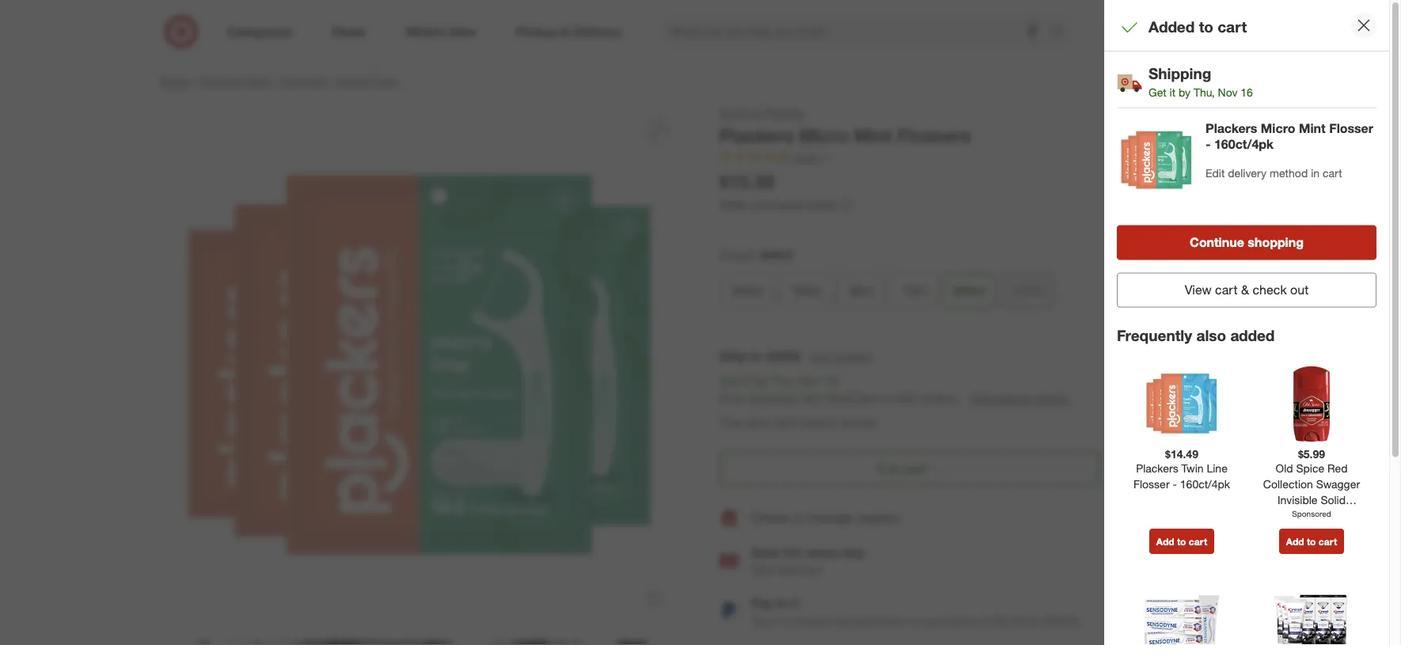 Task type: locate. For each thing, give the bounding box(es) containing it.
1 care from the left
[[246, 74, 269, 88]]

add to cart up sensodyne sensitivity & gum whitening toothpaste - 3.4oz/3pk image
[[1157, 536, 1208, 548]]

group
[[718, 246, 1242, 315]]

men
[[1333, 525, 1355, 539]]

add for plackers twin line flosser - 160ct/4pk
[[1157, 536, 1175, 548]]

0 horizontal spatial thu,
[[771, 373, 796, 388]]

it down shipping at the top right of the page
[[1170, 85, 1176, 99]]

orders
[[920, 391, 957, 406]]

ship to 40506
[[720, 348, 801, 364]]

dental
[[336, 74, 368, 88]]

add to cart for old spice red collection swagger invisible solid antiperspirant & deodorant for men - 2.6oz
[[1287, 536, 1338, 548]]

dialog
[[1105, 0, 1402, 645]]

edit inside dialog
[[1206, 166, 1225, 180]]

apply.
[[1036, 391, 1070, 406]]

1 vertical spatial 160ct/4pk
[[1181, 477, 1231, 491]]

1 vertical spatial or
[[793, 510, 804, 525]]

edit left location
[[811, 349, 831, 363]]

640ct right count
[[761, 247, 794, 262]]

1 horizontal spatial it
[[1170, 85, 1176, 99]]

plackers up delivery
[[1206, 121, 1258, 136]]

16 up plackers micro mint flosser - 160ct/4pk
[[1241, 85, 1253, 99]]

old spice red collection swagger invisible solid antiperspirant & deodorant for men - 2.6oz image
[[1273, 365, 1352, 444]]

mint left flossers
[[854, 124, 893, 146]]

0 vertical spatial edit
[[1206, 166, 1225, 180]]

- inside $14.49 plackers twin line flosser - 160ct/4pk
[[1173, 477, 1178, 491]]

0 horizontal spatial redcard
[[777, 563, 821, 577]]

with
[[752, 563, 774, 577]]

thu, up the shipping
[[771, 373, 796, 388]]

dialog containing added to cart
[[1105, 0, 1402, 645]]

nov down 3 link
[[1218, 85, 1238, 99]]

2 add from the left
[[1287, 536, 1305, 548]]

- right plackers micro mint flosser - 160ct/4pk image
[[1206, 137, 1211, 152]]

160ct/4pk down 'line'
[[1181, 477, 1231, 491]]

on
[[909, 614, 922, 628]]

nov down 40506
[[799, 373, 822, 388]]

stores
[[842, 415, 877, 431]]

0 horizontal spatial flosser
[[1134, 477, 1170, 491]]

plackers micro mint flosser - 160ct/4pk
[[1206, 121, 1374, 152]]

purchases
[[925, 614, 977, 628]]

1 horizontal spatial add to cart
[[1287, 536, 1338, 548]]

- right men
[[1358, 525, 1363, 539]]

or left $35
[[881, 391, 893, 406]]

get up the free
[[720, 373, 740, 388]]

0 horizontal spatial or
[[793, 510, 804, 525]]

or inside the get it by thu, nov 16 free shipping with redcard or $35 orders - exclusions apply.
[[881, 391, 893, 406]]

- down $14.49
[[1173, 477, 1178, 491]]

1 vertical spatial thu,
[[771, 373, 796, 388]]

0 vertical spatial redcard
[[827, 391, 878, 406]]

1 vertical spatial nov
[[799, 373, 822, 388]]

160ct/4pk up delivery
[[1215, 137, 1274, 152]]

& up men
[[1345, 509, 1352, 523]]

edit inside button
[[811, 349, 831, 363]]

when
[[720, 198, 749, 212]]

care right oral
[[303, 74, 326, 88]]

4
[[791, 596, 798, 611], [785, 614, 791, 628]]

$5.99
[[1299, 447, 1326, 461]]

plackers inside $14.49 plackers twin line flosser - 160ct/4pk
[[1137, 462, 1179, 475]]

edit for edit delivery method in cart
[[1206, 166, 1225, 180]]

save
[[752, 545, 781, 561]]

- inside plackers micro mint flosser - 160ct/4pk
[[1206, 137, 1211, 152]]

get
[[1149, 85, 1167, 99], [720, 373, 740, 388]]

0 vertical spatial flosser
[[1330, 121, 1374, 136]]

advertisement region
[[147, 20, 1255, 58]]

1 vertical spatial with
[[1225, 607, 1251, 622]]

0 horizontal spatial 16
[[825, 373, 839, 388]]

redcard inside save 5% every day with redcard
[[777, 563, 821, 577]]

0 vertical spatial 160ct/4pk
[[1215, 137, 1274, 152]]

0 vertical spatial nov
[[1218, 85, 1238, 99]]

1 horizontal spatial redcard
[[827, 391, 878, 406]]

1 add to cart button from the left
[[1150, 529, 1215, 554]]

mint up method
[[1299, 121, 1326, 136]]

image gallery element
[[159, 105, 682, 645]]

& left 'check'
[[1242, 282, 1250, 298]]

day
[[843, 545, 865, 561]]

twin
[[1182, 462, 1204, 475]]

0 horizontal spatial edit
[[811, 349, 831, 363]]

0 horizontal spatial &
[[1242, 282, 1250, 298]]

1 horizontal spatial add
[[1287, 536, 1305, 548]]

count
[[720, 247, 754, 262]]

1 horizontal spatial micro
[[1261, 121, 1296, 136]]

0 horizontal spatial nov
[[799, 373, 822, 388]]

640ct link
[[943, 273, 996, 308]]

shopping
[[1248, 235, 1304, 250]]

to right ship
[[750, 348, 762, 364]]

add up sensodyne sensitivity & gum whitening toothpaste - 3.4oz/3pk image
[[1157, 536, 1175, 548]]

1 horizontal spatial 16
[[1241, 85, 1253, 99]]

/ right target
[[193, 74, 196, 88]]

4 left interest-
[[785, 614, 791, 628]]

1 horizontal spatial get
[[1149, 85, 1167, 99]]

with left a
[[1225, 607, 1251, 622]]

get it by thu, nov 16 free shipping with redcard or $35 orders - exclusions apply.
[[720, 373, 1070, 406]]

exclusions apply. link
[[972, 391, 1070, 406]]

invisible
[[1278, 493, 1318, 507]]

1 vertical spatial &
[[1345, 509, 1352, 523]]

by up the shipping
[[754, 373, 768, 388]]

in right method
[[1312, 166, 1320, 180]]

frequently also added
[[1117, 327, 1275, 345]]

0 horizontal spatial /
[[193, 74, 196, 88]]

deodorant
[[1262, 525, 1314, 539]]

2 pay from the top
[[752, 614, 770, 628]]

to left 3
[[1199, 18, 1214, 36]]

0 horizontal spatial add to cart button
[[1150, 529, 1215, 554]]

0 horizontal spatial add
[[1157, 536, 1175, 548]]

consultant
[[1311, 607, 1377, 622]]

shipping
[[1149, 64, 1212, 82]]

1 horizontal spatial edit
[[1206, 166, 1225, 180]]

0 horizontal spatial micro
[[799, 124, 849, 146]]

1 horizontal spatial with
[[1225, 607, 1251, 622]]

16 inside shipping get it by thu, nov 16
[[1241, 85, 1253, 99]]

or right create
[[793, 510, 804, 525]]

target link
[[159, 74, 189, 88]]

free
[[835, 614, 854, 628]]

old
[[1276, 462, 1294, 475]]

2 add to cart from the left
[[1287, 536, 1338, 548]]

1 add from the left
[[1157, 536, 1175, 548]]

micro inside plackers micro mint flosser - 160ct/4pk
[[1261, 121, 1296, 136]]

flossers
[[898, 124, 971, 146]]

shipping get it by thu, nov 16
[[1149, 64, 1253, 99]]

/ left oral
[[273, 74, 276, 88]]

1 add to cart from the left
[[1157, 536, 1208, 548]]

0 vertical spatial get
[[1149, 85, 1167, 99]]

160ct link
[[780, 273, 833, 308]]

0 vertical spatial by
[[1179, 85, 1191, 99]]

add for old spice red collection swagger invisible solid antiperspirant & deodorant for men - 2.6oz
[[1287, 536, 1305, 548]]

1 horizontal spatial mint
[[1299, 121, 1326, 136]]

personal care link
[[200, 74, 269, 88]]

/ left dental on the top
[[329, 74, 333, 88]]

cart
[[1218, 18, 1247, 36], [1323, 166, 1343, 180], [1216, 282, 1238, 298], [1189, 536, 1208, 548], [1319, 536, 1338, 548]]

or
[[881, 391, 893, 406], [793, 510, 804, 525]]

micro up 5023
[[799, 124, 849, 146]]

get down shipping at the top right of the page
[[1149, 85, 1167, 99]]

0 vertical spatial or
[[881, 391, 893, 406]]

exclusions
[[972, 391, 1032, 406]]

in left interest-
[[773, 614, 782, 628]]

add to cart button up sensodyne sensitivity & gum whitening toothpaste - 3.4oz/3pk image
[[1150, 529, 1215, 554]]

redcard inside the get it by thu, nov 16 free shipping with redcard or $35 orders - exclusions apply.
[[827, 391, 878, 406]]

1 horizontal spatial thu,
[[1194, 85, 1215, 99]]

oral care link
[[279, 74, 326, 88]]

0 horizontal spatial care
[[246, 74, 269, 88]]

1 horizontal spatial by
[[1179, 85, 1191, 99]]

add to cart
[[1157, 536, 1208, 548], [1287, 536, 1338, 548]]

redcard down 5%
[[777, 563, 821, 577]]

swagger
[[1317, 477, 1361, 491]]

location
[[834, 349, 873, 363]]

1 horizontal spatial 4
[[791, 596, 798, 611]]

2 horizontal spatial /
[[329, 74, 333, 88]]

0 vertical spatial 16
[[1241, 85, 1253, 99]]

collection
[[1264, 477, 1314, 491]]

add to cart button down antiperspirant
[[1280, 529, 1345, 554]]

1 horizontal spatial 640ct
[[953, 283, 986, 298]]

2 add to cart button from the left
[[1280, 529, 1345, 554]]

cart right method
[[1323, 166, 1343, 180]]

1 horizontal spatial add to cart button
[[1280, 529, 1345, 554]]

care left oral
[[246, 74, 269, 88]]

with
[[800, 391, 824, 406], [1225, 607, 1251, 622]]

300ct link
[[721, 273, 774, 308]]

1 / from the left
[[193, 74, 196, 88]]

nov inside shipping get it by thu, nov 16
[[1218, 85, 1238, 99]]

add to cart down antiperspirant
[[1287, 536, 1338, 548]]

to left for
[[1307, 536, 1316, 548]]

0 vertical spatial 4
[[791, 596, 798, 611]]

added
[[1149, 18, 1195, 36]]

it
[[1170, 85, 1176, 99], [744, 373, 751, 388]]

cart right the view
[[1216, 282, 1238, 298]]

1 vertical spatial 4
[[785, 614, 791, 628]]

1 horizontal spatial nov
[[1218, 85, 1238, 99]]

640ct right 12ct
[[953, 283, 986, 298]]

micro up edit delivery method in cart
[[1261, 121, 1296, 136]]

1 vertical spatial get
[[720, 373, 740, 388]]

1 vertical spatial edit
[[811, 349, 831, 363]]

count 640ct
[[720, 247, 794, 262]]

1 horizontal spatial &
[[1345, 509, 1352, 523]]

continue shopping
[[1190, 235, 1304, 250]]

&
[[1242, 282, 1250, 298], [1345, 509, 1352, 523]]

90ct
[[849, 283, 874, 298]]

1 horizontal spatial or
[[881, 391, 893, 406]]

270ct link
[[1003, 273, 1055, 308]]

also
[[1197, 327, 1227, 345]]

redcard up stores
[[827, 391, 878, 406]]

care
[[246, 74, 269, 88], [303, 74, 326, 88]]

with inside the get it by thu, nov 16 free shipping with redcard or $35 orders - exclusions apply.
[[800, 391, 824, 406]]

continue
[[1190, 235, 1245, 250]]

0 vertical spatial &
[[1242, 282, 1250, 298]]

4 up interest-
[[791, 596, 798, 611]]

flosser
[[1330, 121, 1374, 136], [1134, 477, 1170, 491]]

pay
[[752, 596, 773, 611], [752, 614, 770, 628]]

0 vertical spatial 640ct
[[761, 247, 794, 262]]

edit left delivery
[[1206, 166, 1225, 180]]

search button
[[1044, 14, 1082, 52]]

add
[[1157, 536, 1175, 548], [1287, 536, 1305, 548]]

0 horizontal spatial by
[[754, 373, 768, 388]]

$15.39
[[720, 171, 774, 193]]

3 / from the left
[[329, 74, 333, 88]]

by down shipping at the top right of the page
[[1179, 85, 1191, 99]]

& inside $5.99 old spice red collection swagger invisible solid antiperspirant & deodorant for men - 2.6oz
[[1345, 509, 1352, 523]]

0 horizontal spatial with
[[800, 391, 824, 406]]

0 vertical spatial thu,
[[1194, 85, 1215, 99]]

1 vertical spatial redcard
[[777, 563, 821, 577]]

add to cart for plackers twin line flosser - 160ct/4pk
[[1157, 536, 1208, 548]]

thu, down shipping at the top right of the page
[[1194, 85, 1215, 99]]

1 vertical spatial 640ct
[[953, 283, 986, 298]]

$14.49
[[1166, 447, 1199, 461]]

plackers down $14.49
[[1137, 462, 1179, 475]]

2 / from the left
[[273, 74, 276, 88]]

0 vertical spatial it
[[1170, 85, 1176, 99]]

thu,
[[1194, 85, 1215, 99], [771, 373, 796, 388]]

0 horizontal spatial get
[[720, 373, 740, 388]]

160ct/4pk
[[1215, 137, 1274, 152], [1181, 477, 1231, 491]]

1 horizontal spatial flosser
[[1330, 121, 1374, 136]]

1 vertical spatial 16
[[825, 373, 839, 388]]

0 horizontal spatial add to cart
[[1157, 536, 1208, 548]]

it up the free
[[744, 373, 751, 388]]

1 horizontal spatial care
[[303, 74, 326, 88]]

with up sold
[[800, 391, 824, 406]]

1 vertical spatial by
[[754, 373, 768, 388]]

16 inside the get it by thu, nov 16 free shipping with redcard or $35 orders - exclusions apply.
[[825, 373, 839, 388]]

0 horizontal spatial mint
[[854, 124, 893, 146]]

edit for edit location
[[811, 349, 831, 363]]

by inside the get it by thu, nov 16 free shipping with redcard or $35 orders - exclusions apply.
[[754, 373, 768, 388]]

2 care from the left
[[303, 74, 326, 88]]

every
[[807, 545, 840, 561]]

plackers
[[763, 106, 806, 120], [1206, 121, 1258, 136], [720, 124, 794, 146], [1137, 462, 1179, 475]]

640ct
[[761, 247, 794, 262], [953, 283, 986, 298]]

1 vertical spatial flosser
[[1134, 477, 1170, 491]]

0 horizontal spatial it
[[744, 373, 751, 388]]

16 down edit location button on the right bottom of page
[[825, 373, 839, 388]]

1 vertical spatial it
[[744, 373, 751, 388]]

add down antiperspirant
[[1287, 536, 1305, 548]]

- right orders at the bottom
[[960, 391, 965, 406]]

1 horizontal spatial /
[[273, 74, 276, 88]]

1 vertical spatial pay
[[752, 614, 770, 628]]

0 vertical spatial pay
[[752, 596, 773, 611]]

all
[[749, 106, 760, 120]]

in
[[1312, 166, 1320, 180], [828, 415, 838, 431], [777, 596, 788, 611], [773, 614, 782, 628]]

0 vertical spatial with
[[800, 391, 824, 406]]

cart down sponsored
[[1319, 536, 1338, 548]]

continue shopping button
[[1117, 225, 1377, 260]]



Task type: vqa. For each thing, say whether or not it's contained in the screenshot.
online
yes



Task type: describe. For each thing, give the bounding box(es) containing it.
delivery
[[1228, 166, 1267, 180]]

$1,500.00
[[1030, 614, 1078, 628]]

$35
[[896, 391, 917, 406]]

interest-
[[794, 614, 835, 628]]

160ct/4pk inside plackers micro mint flosser - 160ct/4pk
[[1215, 137, 1274, 152]]

in right sold
[[828, 415, 838, 431]]

chat
[[1193, 607, 1222, 622]]

this
[[720, 415, 743, 431]]

12ct
[[901, 283, 926, 298]]

add to cart button for old spice red collection swagger invisible solid antiperspirant & deodorant for men - 2.6oz
[[1280, 529, 1345, 554]]

$14.49 plackers twin line flosser - 160ct/4pk
[[1134, 447, 1231, 491]]

spice
[[1297, 462, 1325, 475]]

of
[[980, 614, 989, 628]]

plackers micro mint flossers, 1 of 10 image
[[159, 105, 682, 628]]

get inside shipping get it by thu, nov 16
[[1149, 85, 1167, 99]]

isn't
[[775, 415, 797, 431]]

floss
[[371, 74, 398, 88]]

3 link
[[1204, 14, 1239, 49]]

5%
[[784, 545, 803, 561]]

registry
[[857, 510, 900, 525]]

plackers down all
[[720, 124, 794, 146]]

cart up chat
[[1189, 536, 1208, 548]]

pay in 4 pay in 4 interest-free payments on purchases of $30.00-$1,500.00
[[752, 596, 1078, 628]]

90ct link
[[839, 273, 885, 308]]

added
[[1231, 327, 1275, 345]]

plackers inside plackers micro mint flosser - 160ct/4pk
[[1206, 121, 1258, 136]]

create
[[752, 510, 789, 525]]

it inside shipping get it by thu, nov 16
[[1170, 85, 1176, 99]]

add to cart button for plackers twin line flosser - 160ct/4pk
[[1150, 529, 1215, 554]]

a
[[1254, 607, 1262, 622]]

dental floss link
[[336, 74, 398, 88]]

160ct/4pk inside $14.49 plackers twin line flosser - 160ct/4pk
[[1181, 477, 1231, 491]]

plackers micro mint flosser - 160ct/4pk image
[[1117, 121, 1197, 200]]

save 5% every day with redcard
[[752, 545, 865, 577]]

5023 link
[[720, 150, 835, 168]]

out
[[1291, 282, 1309, 298]]

$30.00-
[[992, 614, 1030, 628]]

create or manage registry
[[752, 510, 900, 525]]

sensodyne sensitivity & gum whitening toothpaste - 3.4oz/3pk image
[[1143, 583, 1222, 645]]

nov inside the get it by thu, nov 16 free shipping with redcard or $35 orders - exclusions apply.
[[799, 373, 822, 388]]

line
[[1207, 462, 1228, 475]]

it inside the get it by thu, nov 16 free shipping with redcard or $35 orders - exclusions apply.
[[744, 373, 751, 388]]

get inside the get it by thu, nov 16 free shipping with redcard or $35 orders - exclusions apply.
[[720, 373, 740, 388]]

1 pay from the top
[[752, 596, 773, 611]]

manage
[[808, 510, 854, 525]]

ship
[[720, 348, 747, 364]]

beauty
[[1265, 607, 1308, 622]]

plackers right all
[[763, 106, 806, 120]]

this item isn't sold in stores
[[720, 415, 877, 431]]

purchased
[[752, 198, 804, 212]]

online
[[808, 198, 837, 212]]

for
[[1317, 525, 1330, 539]]

to up sensodyne sensitivity & gum whitening toothpaste - 3.4oz/3pk image
[[1177, 536, 1187, 548]]

300ct
[[732, 283, 764, 298]]

solid
[[1321, 493, 1346, 507]]

target
[[159, 74, 189, 88]]

2.6oz
[[1299, 541, 1326, 555]]

in down save 5% every day with redcard
[[777, 596, 788, 611]]

search
[[1044, 25, 1082, 41]]

added to cart
[[1149, 18, 1247, 36]]

payments
[[857, 614, 906, 628]]

thu, inside shipping get it by thu, nov 16
[[1194, 85, 1215, 99]]

12ct link
[[891, 273, 936, 308]]

- inside $5.99 old spice red collection swagger invisible solid antiperspirant & deodorant for men - 2.6oz
[[1358, 525, 1363, 539]]

crest 3d white whitening therapy charcoal deep clean fluoride toothpaste - invigorating mint - 3.5oz/3pk image
[[1273, 583, 1352, 645]]

frequently
[[1117, 327, 1193, 345]]

with inside "button"
[[1225, 607, 1251, 622]]

edit location button
[[811, 348, 874, 365]]

0 horizontal spatial 4
[[785, 614, 791, 628]]

edit location
[[811, 349, 873, 363]]

sold
[[801, 415, 825, 431]]

view cart & check out
[[1185, 282, 1309, 298]]

chat with a beauty consultant button
[[1153, 596, 1395, 633]]

sponsored
[[1293, 509, 1332, 519]]

shop
[[720, 106, 746, 120]]

micro inside shop all plackers plackers micro mint flossers
[[799, 124, 849, 146]]

mint inside shop all plackers plackers micro mint flossers
[[854, 124, 893, 146]]

plackers twin line flosser - 160ct/4pk image
[[1143, 365, 1222, 444]]

free
[[720, 391, 745, 406]]

thu, inside the get it by thu, nov 16 free shipping with redcard or $35 orders - exclusions apply.
[[771, 373, 796, 388]]

chat with a beauty consultant
[[1193, 607, 1377, 622]]

edit delivery method in cart
[[1206, 166, 1343, 180]]

flosser inside $14.49 plackers twin line flosser - 160ct/4pk
[[1134, 477, 1170, 491]]

item
[[747, 415, 771, 431]]

- inside the get it by thu, nov 16 free shipping with redcard or $35 orders - exclusions apply.
[[960, 391, 965, 406]]

view
[[1185, 282, 1212, 298]]

oral
[[279, 74, 300, 88]]

What can we help you find? suggestions appear below search field
[[660, 14, 1055, 49]]

cart right the added
[[1218, 18, 1247, 36]]

group containing count
[[718, 246, 1242, 315]]

shop all plackers plackers micro mint flossers
[[720, 106, 971, 146]]

flosser inside plackers micro mint flosser - 160ct/4pk
[[1330, 121, 1374, 136]]

target / personal care / oral care / dental floss
[[159, 74, 398, 88]]

personal
[[200, 74, 243, 88]]

method
[[1270, 166, 1308, 180]]

by inside shipping get it by thu, nov 16
[[1179, 85, 1191, 99]]

view cart & check out link
[[1117, 273, 1377, 308]]

160ct
[[791, 283, 823, 298]]

when purchased online
[[720, 198, 837, 212]]

0 horizontal spatial 640ct
[[761, 247, 794, 262]]

mint inside plackers micro mint flosser - 160ct/4pk
[[1299, 121, 1326, 136]]

40506
[[766, 348, 801, 364]]

antiperspirant
[[1272, 509, 1342, 523]]



